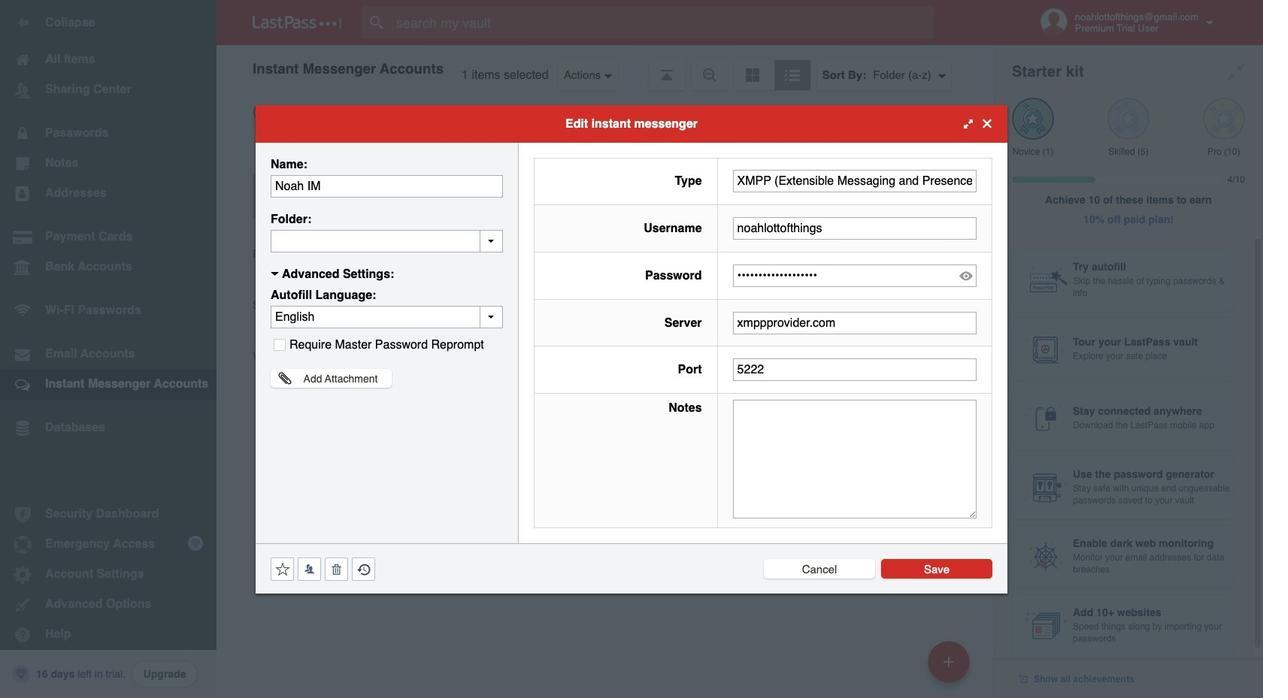 Task type: locate. For each thing, give the bounding box(es) containing it.
None text field
[[733, 217, 977, 240], [733, 312, 977, 334], [733, 400, 977, 519], [733, 217, 977, 240], [733, 312, 977, 334], [733, 400, 977, 519]]

None password field
[[733, 265, 977, 287]]

new item navigation
[[923, 637, 980, 699]]

main navigation navigation
[[0, 0, 217, 699]]

Search search field
[[363, 6, 964, 39]]

new item image
[[944, 657, 955, 668]]

None text field
[[733, 170, 977, 193], [271, 175, 503, 197], [271, 230, 503, 252], [733, 359, 977, 382], [733, 170, 977, 193], [271, 175, 503, 197], [271, 230, 503, 252], [733, 359, 977, 382]]

dialog
[[256, 105, 1008, 594]]



Task type: describe. For each thing, give the bounding box(es) containing it.
lastpass image
[[253, 16, 342, 29]]

search my vault text field
[[363, 6, 964, 39]]

vault options navigation
[[217, 45, 995, 90]]



Task type: vqa. For each thing, say whether or not it's contained in the screenshot.
NEW ITEM element
no



